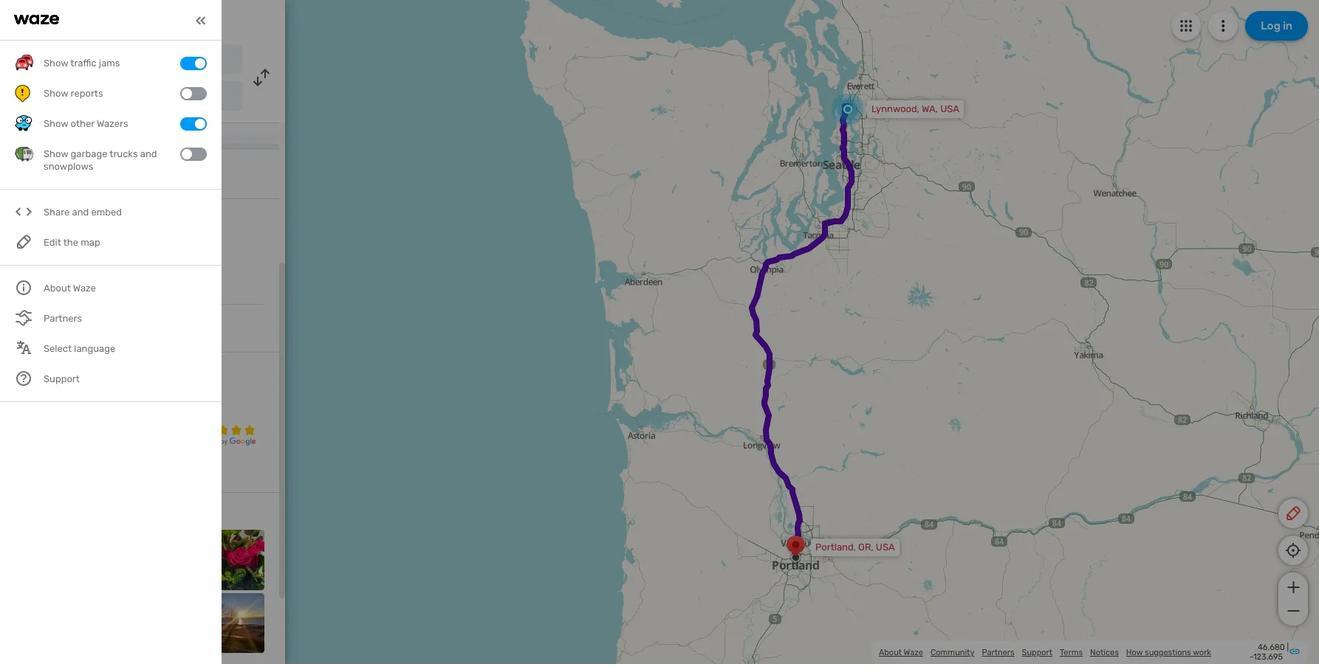 Task type: locate. For each thing, give the bounding box(es) containing it.
waze
[[904, 648, 923, 658]]

lynnwood wa, usa down "starting point" button
[[15, 216, 88, 248]]

or, right portland,
[[859, 542, 874, 553]]

lynnwood up portland
[[54, 54, 103, 66]]

1 vertical spatial or,
[[859, 542, 874, 553]]

|
[[1287, 643, 1289, 653]]

lynnwood wa, usa up portland or, usa on the left top
[[54, 54, 143, 66]]

or, inside portland or, usa
[[100, 92, 114, 103]]

usa
[[125, 55, 143, 66], [116, 92, 134, 103], [941, 103, 960, 115], [35, 236, 55, 248], [876, 542, 895, 553]]

-
[[1250, 653, 1254, 663]]

support link
[[1022, 648, 1053, 658]]

0 vertical spatial lynnwood
[[54, 54, 103, 66]]

0 vertical spatial wa,
[[108, 55, 123, 66]]

lynnwood down "starting point" button
[[15, 216, 88, 233]]

1 vertical spatial wa,
[[922, 103, 938, 115]]

5
[[190, 376, 215, 425], [15, 383, 21, 396]]

usa right "lynnwood,"
[[941, 103, 960, 115]]

image 8 of lynnwood, lynnwood image
[[204, 594, 264, 654]]

2 vertical spatial wa,
[[15, 236, 32, 248]]

2 horizontal spatial wa,
[[922, 103, 938, 115]]

suggestions
[[1145, 648, 1191, 658]]

usa right portland,
[[876, 542, 895, 553]]

lynnwood
[[54, 54, 103, 66], [15, 216, 88, 233]]

summary
[[52, 364, 97, 377]]

190.1
[[41, 112, 63, 123]]

review summary
[[15, 364, 97, 377]]

4
[[15, 395, 21, 408]]

portland, or, usa
[[816, 542, 895, 553]]

1 horizontal spatial 5
[[190, 376, 215, 425]]

portland or, usa
[[54, 91, 134, 103]]

5 for 5 4 3
[[15, 383, 21, 396]]

wa, down the 'driving'
[[108, 55, 123, 66]]

share and embed link
[[15, 198, 207, 228]]

or,
[[100, 92, 114, 103], [859, 542, 874, 553]]

1 horizontal spatial or,
[[859, 542, 874, 553]]

driving
[[88, 12, 133, 28]]

wa, right "lynnwood,"
[[922, 103, 938, 115]]

lynnwood wa, usa
[[54, 54, 143, 66], [15, 216, 88, 248]]

5 inside 5 4 3
[[15, 383, 21, 396]]

5 for 5
[[190, 376, 215, 425]]

wa, down the code image
[[15, 236, 32, 248]]

usa right portland
[[116, 92, 134, 103]]

wa,
[[108, 55, 123, 66], [922, 103, 938, 115], [15, 236, 32, 248]]

share and embed
[[44, 207, 122, 218]]

location image
[[15, 87, 33, 105]]

0 horizontal spatial or,
[[100, 92, 114, 103]]

starting
[[15, 174, 53, 187]]

0 vertical spatial or,
[[100, 92, 114, 103]]

portland,
[[816, 542, 856, 553]]

usa down the share in the top left of the page
[[35, 236, 55, 248]]

0 horizontal spatial 5
[[15, 383, 21, 396]]

driving directions
[[88, 12, 197, 28]]

embed
[[91, 207, 122, 218]]

link image
[[1289, 646, 1301, 658]]

www.ci.lynnwood.wa.us
[[44, 322, 159, 335]]

lynnwood, wa, usa
[[872, 103, 960, 115]]

or, right portland
[[100, 92, 114, 103]]

directions
[[136, 12, 197, 28]]

0 horizontal spatial wa,
[[15, 236, 32, 248]]

zoom in image
[[1284, 579, 1303, 597]]

190.1 miles
[[41, 112, 93, 123]]

starting point button
[[15, 174, 80, 199]]

computer image
[[15, 320, 33, 338]]



Task type: describe. For each thing, give the bounding box(es) containing it.
or, for portland,
[[859, 542, 874, 553]]

0 vertical spatial lynnwood wa, usa
[[54, 54, 143, 66]]

notices link
[[1090, 648, 1119, 658]]

miles
[[66, 112, 93, 123]]

terms
[[1060, 648, 1083, 658]]

46.680
[[1258, 643, 1285, 653]]

notices
[[1090, 648, 1119, 658]]

3
[[15, 407, 21, 420]]

support
[[1022, 648, 1053, 658]]

share
[[44, 207, 70, 218]]

about waze community partners support terms notices how suggestions work
[[879, 648, 1212, 658]]

partners
[[982, 648, 1015, 658]]

image 4 of lynnwood, lynnwood image
[[204, 530, 264, 591]]

1 vertical spatial lynnwood
[[15, 216, 88, 233]]

how suggestions work link
[[1126, 648, 1212, 658]]

46.680 | -123.695
[[1250, 643, 1289, 663]]

about
[[879, 648, 902, 658]]

123.695
[[1254, 653, 1283, 663]]

or, for portland
[[100, 92, 114, 103]]

starting point
[[15, 174, 80, 187]]

current location image
[[15, 50, 33, 68]]

review
[[15, 364, 49, 377]]

5 4 3
[[15, 383, 21, 420]]

community
[[931, 648, 975, 658]]

lynnwood,
[[872, 103, 920, 115]]

1 horizontal spatial wa,
[[108, 55, 123, 66]]

usa down driving directions on the top of the page
[[125, 55, 143, 66]]

portland
[[54, 91, 95, 103]]

partners link
[[982, 648, 1015, 658]]

terms link
[[1060, 648, 1083, 658]]

zoom out image
[[1284, 603, 1303, 621]]

work
[[1193, 648, 1212, 658]]

1 vertical spatial lynnwood wa, usa
[[15, 216, 88, 248]]

community link
[[931, 648, 975, 658]]

code image
[[15, 203, 33, 222]]

and
[[72, 207, 89, 218]]

how
[[1126, 648, 1143, 658]]

pencil image
[[1285, 505, 1302, 523]]

point
[[56, 174, 80, 187]]

usa inside portland or, usa
[[116, 92, 134, 103]]

about waze link
[[879, 648, 923, 658]]



Task type: vqa. For each thing, say whether or not it's contained in the screenshot.
middle North
no



